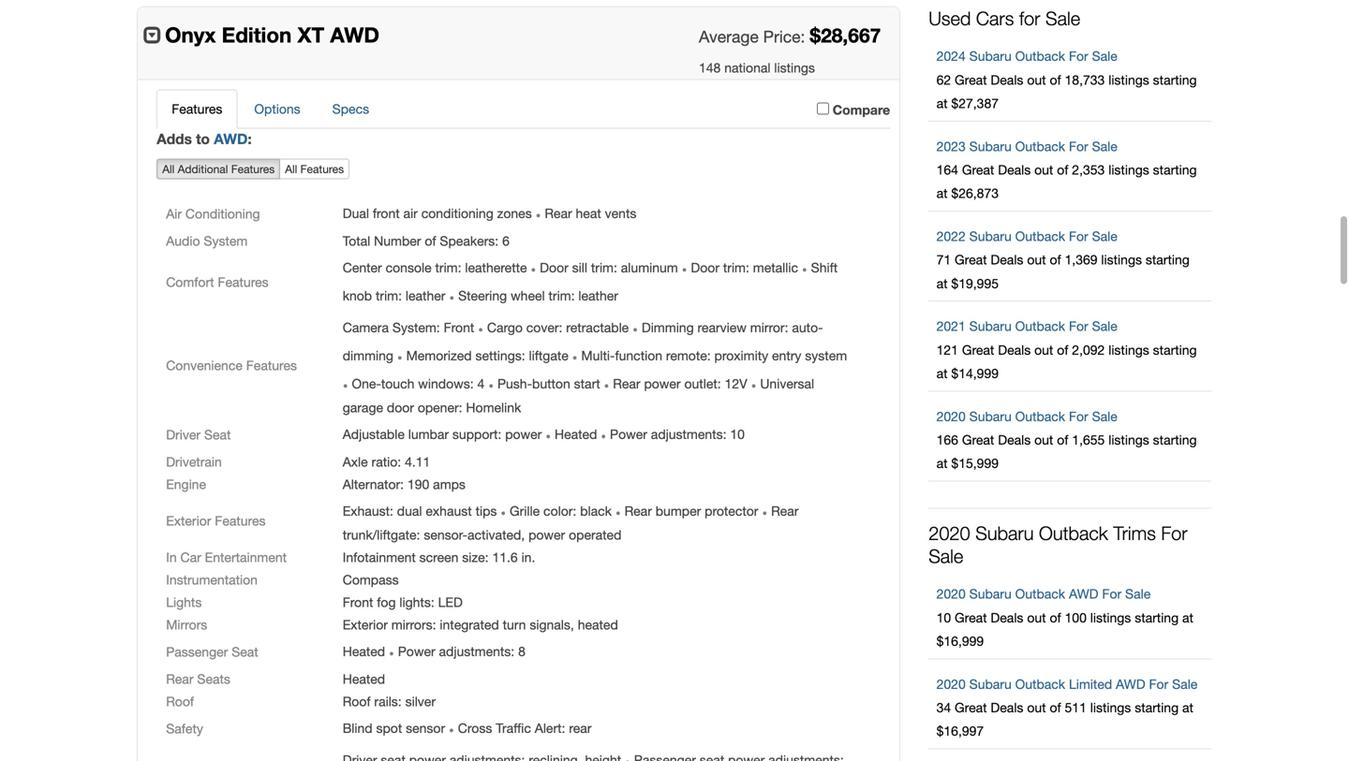 Task type: locate. For each thing, give the bounding box(es) containing it.
door left sill
[[540, 260, 568, 275]]

1 vertical spatial power
[[398, 644, 435, 660]]

1 horizontal spatial leather
[[578, 288, 618, 304]]

adjustable lumbar support: power · heated · power adjustments: 10
[[343, 423, 745, 447]]

of inside 2020 subaru outback awd for sale 10 great deals out of 100 listings starting at $16,999
[[1050, 610, 1061, 626]]

starting for 71 great deals out of 1,369 listings starting at
[[1146, 252, 1190, 268]]

lights:
[[399, 595, 434, 610]]

, up in.
[[521, 527, 525, 543]]

0 vertical spatial 10
[[730, 427, 745, 442]]

out for 1,655
[[1034, 432, 1053, 448]]

, left heated
[[570, 617, 574, 633]]

2020 inside the 2020 subaru outback trims for sale
[[929, 522, 970, 545]]

fog
[[377, 595, 396, 610]]

out inside 71 great deals out of 1,369 listings starting at
[[1027, 252, 1046, 268]]

$15,999
[[951, 456, 999, 471]]

rear down the function
[[613, 376, 640, 392]]

outback for 2024 subaru outback for sale
[[1015, 48, 1065, 64]]

outback for 2022 subaru outback for sale
[[1015, 229, 1065, 244]]

0 vertical spatial front
[[444, 320, 474, 335]]

subaru right 2023
[[969, 138, 1012, 154]]

1 horizontal spatial power
[[610, 427, 647, 442]]

for right limited
[[1149, 677, 1169, 692]]

0 horizontal spatial door
[[540, 260, 568, 275]]

0 vertical spatial exterior
[[166, 513, 211, 529]]

listings inside 164 great deals out of 2,353 listings starting at
[[1109, 162, 1149, 178]]

leather inside the · steering wheel trim: leather
[[578, 288, 618, 304]]

rearview
[[698, 320, 747, 335]]

features for convenience features
[[246, 358, 297, 373]]

comfort features
[[166, 274, 269, 290]]

roof up safety
[[166, 694, 194, 710]]

power inside heated · power adjustments: 8
[[398, 644, 435, 660]]

1,655
[[1072, 432, 1105, 448]]

exterior for exterior features
[[166, 513, 211, 529]]

2020 inside the 2020 subaru outback limited awd for sale 34 great deals out of 511 listings starting at $16,997
[[937, 677, 966, 692]]

out down the 2020 subaru outback limited awd for sale "link"
[[1027, 700, 1046, 716]]

heated for heated
[[343, 672, 385, 687]]

silver
[[405, 694, 436, 710]]

alert:
[[535, 721, 565, 736]]

subaru inside the 2020 subaru outback trims for sale
[[976, 522, 1034, 545]]

collapse down image
[[144, 26, 162, 44]]

1 vertical spatial power
[[505, 427, 542, 442]]

out down 2022 subaru outback for sale on the right top
[[1027, 252, 1046, 268]]

exterior down 'fog'
[[343, 617, 388, 633]]

great
[[955, 72, 987, 87], [962, 162, 994, 178], [955, 252, 987, 268], [962, 342, 994, 358], [962, 432, 994, 448], [955, 610, 987, 626], [955, 700, 987, 716]]

listings right 1,369
[[1101, 252, 1142, 268]]

1 vertical spatial front
[[343, 595, 373, 610]]

subaru for 2023 subaru outback for sale
[[969, 138, 1012, 154]]

1 horizontal spatial seat
[[232, 644, 258, 660]]

outback inside the 2020 subaru outback trims for sale
[[1039, 522, 1108, 545]]

2024
[[937, 48, 966, 64]]

2 all from the left
[[285, 162, 297, 175]]

out down 2020 subaru outback for sale link on the right bottom of page
[[1034, 432, 1053, 448]]

for inside 2020 subaru outback awd for sale 10 great deals out of 100 listings starting at $16,999
[[1102, 587, 1122, 602]]

tab list
[[157, 89, 890, 129]]

1 horizontal spatial 10
[[937, 610, 951, 626]]

outback up 71 great deals out of 1,369 listings starting at
[[1015, 229, 1065, 244]]

for inside the 2020 subaru outback limited awd for sale 34 great deals out of 511 listings starting at $16,997
[[1149, 677, 1169, 692]]

air conditioning
[[166, 206, 260, 221]]

0 horizontal spatial seat
[[204, 427, 231, 442]]

subaru down $14,999
[[969, 409, 1012, 424]]

roof for roof
[[166, 694, 194, 710]]

awd right to
[[214, 130, 248, 147]]

2020 inside 2020 subaru outback awd for sale 10 great deals out of 100 listings starting at $16,999
[[937, 587, 966, 602]]

out down 2024 subaru outback for sale
[[1027, 72, 1046, 87]]

power inside '· memorized settings: liftgate · multi-function remote: proximity entry system · one-touch windows: 4 · push-button start · rear power outlet: 12v ·'
[[644, 376, 681, 392]]

1 horizontal spatial exterior
[[343, 617, 388, 633]]

2 vertical spatial heated
[[343, 672, 385, 687]]

deals inside 164 great deals out of 2,353 listings starting at
[[998, 162, 1031, 178]]

of left 1,369
[[1050, 252, 1061, 268]]

at inside 166 great deals out of 1,655 listings starting at
[[937, 456, 948, 471]]

of left 1,655 at right bottom
[[1057, 432, 1068, 448]]

2 roof from the left
[[343, 694, 371, 710]]

outback for 2020 subaru outback awd for sale 10 great deals out of 100 listings starting at $16,999
[[1015, 587, 1065, 602]]

of inside 121 great deals out of 2,092 listings starting at
[[1057, 342, 1068, 358]]

power for operated
[[529, 527, 565, 543]]

support:
[[452, 427, 502, 442]]

starting right 1,655 at right bottom
[[1153, 432, 1197, 448]]

listings right "18,733"
[[1109, 72, 1149, 87]]

door
[[387, 400, 414, 415]]

$27,387
[[951, 96, 999, 111]]

features down system
[[218, 274, 269, 290]]

exterior
[[166, 513, 211, 529], [343, 617, 388, 633]]

1 horizontal spatial door
[[691, 260, 720, 275]]

alternator:
[[343, 477, 404, 492]]

at inside 121 great deals out of 2,092 listings starting at
[[937, 366, 948, 381]]

0 horizontal spatial adjustments:
[[439, 644, 515, 660]]

heated
[[578, 617, 618, 633]]

of left 2,353
[[1057, 162, 1068, 178]]

subaru up 2020 subaru outback awd for sale link on the right bottom
[[976, 522, 1034, 545]]

power
[[644, 376, 681, 392], [505, 427, 542, 442], [529, 527, 565, 543]]

car
[[180, 550, 201, 565]]

starting right 2,353
[[1153, 162, 1197, 178]]

of left "18,733"
[[1050, 72, 1061, 87]]

of inside 71 great deals out of 1,369 listings starting at
[[1050, 252, 1061, 268]]

deals inside 71 great deals out of 1,369 listings starting at
[[991, 252, 1024, 268]]

10 inside the adjustable lumbar support: power · heated · power adjustments: 10
[[730, 427, 745, 442]]

·
[[536, 202, 541, 226], [531, 257, 536, 280], [682, 257, 687, 280], [802, 257, 807, 280], [449, 285, 455, 308], [478, 316, 483, 340], [633, 316, 638, 340], [397, 345, 403, 368], [572, 345, 578, 368], [343, 373, 348, 396], [488, 373, 494, 396], [604, 373, 609, 396], [751, 373, 756, 396], [546, 423, 551, 447], [601, 423, 606, 447], [501, 500, 506, 524], [615, 500, 621, 524], [762, 500, 768, 524], [389, 641, 394, 664], [449, 717, 454, 741]]

0 horizontal spatial all
[[162, 162, 175, 175]]

heated up the rails:
[[343, 672, 385, 687]]

all down the 'adds'
[[162, 162, 175, 175]]

subaru up $16,999
[[969, 587, 1012, 602]]

adjustments: inside the adjustable lumbar support: power · heated · power adjustments: 10
[[651, 427, 727, 442]]

out inside 2020 subaru outback awd for sale 10 great deals out of 100 listings starting at $16,999
[[1027, 610, 1046, 626]]

listings right 100
[[1090, 610, 1131, 626]]

starting inside 71 great deals out of 1,369 listings starting at
[[1146, 252, 1190, 268]]

starting for 121 great deals out of 2,092 listings starting at
[[1153, 342, 1197, 358]]

air
[[403, 206, 418, 221]]

used cars for sale
[[929, 7, 1080, 30]]

outback up 121 great deals out of 2,092 listings starting at
[[1015, 319, 1065, 334]]

features up "entertainment"
[[215, 513, 266, 529]]

specs
[[332, 101, 369, 116]]

speakers:
[[440, 233, 499, 249]]

at for 71 great deals out of 1,369 listings starting at
[[937, 276, 948, 291]]

0 horizontal spatial 10
[[730, 427, 745, 442]]

great up $16,999
[[955, 610, 987, 626]]

of left 100
[[1050, 610, 1061, 626]]

subaru for 2024 subaru outback for sale
[[969, 48, 1012, 64]]

audio
[[166, 233, 200, 249]]

adjustments: down outlet:
[[651, 427, 727, 442]]

0 horizontal spatial roof
[[166, 694, 194, 710]]

· memorized settings: liftgate · multi-function remote: proximity entry system · one-touch windows: 4 · push-button start · rear power outlet: 12v ·
[[343, 345, 847, 396]]

for down 'trims'
[[1102, 587, 1122, 602]]

outback up 164 great deals out of 2,353 listings starting at
[[1015, 138, 1065, 154]]

12v
[[725, 376, 747, 392]]

for up 1,655 at right bottom
[[1069, 409, 1088, 424]]

turn
[[503, 617, 526, 633]]

listings
[[774, 60, 815, 75], [1109, 72, 1149, 87], [1109, 162, 1149, 178], [1101, 252, 1142, 268], [1109, 342, 1149, 358], [1109, 432, 1149, 448], [1090, 610, 1131, 626], [1090, 700, 1131, 716]]

2022
[[937, 229, 966, 244]]

10 down "12v"
[[730, 427, 745, 442]]

2,092
[[1072, 342, 1105, 358]]

of inside tab panel
[[425, 233, 436, 249]]

subaru down cars
[[969, 48, 1012, 64]]

2020 up $16,999
[[937, 587, 966, 602]]

rear trunk/liftgate:
[[343, 504, 799, 543]]

subaru right 2022
[[969, 229, 1012, 244]]

121 great deals out of 2,092 listings starting at
[[937, 342, 1197, 381]]

1 all from the left
[[162, 162, 175, 175]]

listings inside 121 great deals out of 2,092 listings starting at
[[1109, 342, 1149, 358]]

at for 121 great deals out of 2,092 listings starting at
[[937, 366, 948, 381]]

of inside the 2020 subaru outback limited awd for sale 34 great deals out of 511 listings starting at $16,997
[[1050, 700, 1061, 716]]

system
[[805, 348, 847, 364]]

outback left 'trims'
[[1039, 522, 1108, 545]]

national
[[724, 60, 771, 75]]

outback for 2020 subaru outback limited awd for sale 34 great deals out of 511 listings starting at $16,997
[[1015, 677, 1065, 692]]

great inside 71 great deals out of 1,369 listings starting at
[[955, 252, 987, 268]]

511
[[1065, 700, 1087, 716]]

1 horizontal spatial roof
[[343, 694, 371, 710]]

out
[[1027, 72, 1046, 87], [1034, 162, 1053, 178], [1027, 252, 1046, 268], [1034, 342, 1053, 358], [1034, 432, 1053, 448], [1027, 610, 1046, 626], [1027, 700, 1046, 716]]

all down options link
[[285, 162, 297, 175]]

deals inside 166 great deals out of 1,655 listings starting at
[[998, 432, 1031, 448]]

subaru for 2020 subaru outback limited awd for sale 34 great deals out of 511 listings starting at $16,997
[[969, 677, 1012, 692]]

out down 2020 subaru outback awd for sale link on the right bottom
[[1027, 610, 1046, 626]]

for up 2,353
[[1069, 138, 1088, 154]]

1 vertical spatial seat
[[232, 644, 258, 660]]

sale inside the 2020 subaru outback limited awd for sale 34 great deals out of 511 listings starting at $16,997
[[1172, 677, 1198, 692]]

deals for $26,873
[[998, 162, 1031, 178]]

great inside 164 great deals out of 2,353 listings starting at
[[962, 162, 994, 178]]

power for ·
[[505, 427, 542, 442]]

power inside the adjustable lumbar support: power · heated · power adjustments: 10
[[505, 427, 542, 442]]

all inside button
[[285, 162, 297, 175]]

outback up 166 great deals out of 1,655 listings starting at
[[1015, 409, 1065, 424]]

features inside button
[[300, 162, 344, 175]]

door right aluminum
[[691, 260, 720, 275]]

of inside 164 great deals out of 2,353 listings starting at
[[1057, 162, 1068, 178]]

0 horizontal spatial exterior
[[166, 513, 211, 529]]

· steering wheel trim: leather
[[449, 285, 618, 308]]

2 vertical spatial power
[[529, 527, 565, 543]]

great inside 121 great deals out of 2,092 listings starting at
[[962, 342, 994, 358]]

1 horizontal spatial adjustments:
[[651, 427, 727, 442]]

2020
[[937, 409, 966, 424], [929, 522, 970, 545], [937, 587, 966, 602], [937, 677, 966, 692]]

for up "18,733"
[[1069, 48, 1088, 64]]

at for 62 great deals out of 18,733 listings starting at
[[937, 96, 948, 111]]

mirror:
[[750, 320, 788, 335]]

screen
[[419, 550, 459, 565]]

great for 2020
[[962, 432, 994, 448]]

deals down 2021 subaru outback for sale
[[998, 342, 1031, 358]]

great inside 166 great deals out of 1,655 listings starting at
[[962, 432, 994, 448]]

dual
[[343, 206, 369, 221]]

0 vertical spatial heated
[[555, 427, 597, 442]]

outback inside the 2020 subaru outback limited awd for sale 34 great deals out of 511 listings starting at $16,997
[[1015, 677, 1065, 692]]

starting inside 166 great deals out of 1,655 listings starting at
[[1153, 432, 1197, 448]]

0 vertical spatial power
[[644, 376, 681, 392]]

leather up retractable
[[578, 288, 618, 304]]

listings inside 2020 subaru outback awd for sale 10 great deals out of 100 listings starting at $16,999
[[1090, 610, 1131, 626]]

mirrors
[[166, 617, 207, 633]]

dimming
[[343, 348, 393, 364]]

seat
[[204, 427, 231, 442], [232, 644, 258, 660]]

deals for $14,999
[[998, 342, 1031, 358]]

out for 1,369
[[1027, 252, 1046, 268]]

all additional features button
[[157, 159, 280, 179]]

sale inside 2020 subaru outback awd for sale 10 great deals out of 100 listings starting at $16,999
[[1125, 587, 1151, 602]]

for up 1,369
[[1069, 229, 1088, 244]]

blind spot sensor · cross traffic alert: rear
[[343, 717, 592, 741]]

heat
[[576, 206, 601, 221]]

subaru inside 2020 subaru outback awd for sale 10 great deals out of 100 listings starting at $16,999
[[969, 587, 1012, 602]]

trunk/liftgate:
[[343, 527, 420, 543]]

1 horizontal spatial front
[[444, 320, 474, 335]]

deals down '2023 subaru outback for sale'
[[998, 162, 1031, 178]]

of right number
[[425, 233, 436, 249]]

trims
[[1113, 522, 1156, 545]]

outback down for
[[1015, 48, 1065, 64]]

exterior mirrors: integrated turn signals , heated
[[343, 617, 618, 633]]

all inside button
[[162, 162, 175, 175]]

at inside 71 great deals out of 1,369 listings starting at
[[937, 276, 948, 291]]

deals down 2022 subaru outback for sale on the right top
[[991, 252, 1024, 268]]

starting inside 164 great deals out of 2,353 listings starting at
[[1153, 162, 1197, 178]]

features inside button
[[231, 162, 275, 175]]

outback up 100
[[1015, 587, 1065, 602]]

power down the function
[[644, 376, 681, 392]]

at inside 62 great deals out of 18,733 listings starting at
[[937, 96, 948, 111]]

1 vertical spatial exterior
[[343, 617, 388, 633]]

trim: down center console trim: leatherette · door sill trim: aluminum · door trim: metallic · on the top of page
[[549, 288, 575, 304]]

exterior up 'car'
[[166, 513, 211, 529]]

shift
[[811, 260, 838, 275]]

power down homelink
[[505, 427, 542, 442]]

deals down 2020 subaru outback for sale link on the right bottom of page
[[998, 432, 1031, 448]]

starting inside 121 great deals out of 2,092 listings starting at
[[1153, 342, 1197, 358]]

camera
[[343, 320, 389, 335]]

for right 'trims'
[[1161, 522, 1188, 545]]

all for all features
[[285, 162, 297, 175]]

for inside the 2020 subaru outback trims for sale
[[1161, 522, 1188, 545]]

of left 2,092
[[1057, 342, 1068, 358]]

integrated
[[440, 617, 499, 633]]

seat for passenger seat
[[232, 644, 258, 660]]

1 vertical spatial heated
[[343, 644, 385, 660]]

rear left heat
[[545, 206, 572, 221]]

,
[[521, 527, 525, 543], [570, 617, 574, 633]]

great inside the 2020 subaru outback limited awd for sale 34 great deals out of 511 listings starting at $16,997
[[955, 700, 987, 716]]

front down compass
[[343, 595, 373, 610]]

starting right 1,369
[[1146, 252, 1190, 268]]

2020 down $15,999
[[929, 522, 970, 545]]

outback for 2020 subaru outback for sale
[[1015, 409, 1065, 424]]

1 roof from the left
[[166, 694, 194, 710]]

at inside 164 great deals out of 2,353 listings starting at
[[937, 186, 948, 201]]

out down 2021 subaru outback for sale link
[[1034, 342, 1053, 358]]

dimming
[[642, 320, 694, 335]]

listings right 1,655 at right bottom
[[1109, 432, 1149, 448]]

out inside 164 great deals out of 2,353 listings starting at
[[1034, 162, 1053, 178]]

starting right the 511
[[1135, 700, 1179, 716]]

front fog lights: led
[[343, 595, 463, 610]]

outback
[[1015, 48, 1065, 64], [1015, 138, 1065, 154], [1015, 229, 1065, 244], [1015, 319, 1065, 334], [1015, 409, 1065, 424], [1039, 522, 1108, 545], [1015, 587, 1065, 602], [1015, 677, 1065, 692]]

subaru inside the 2020 subaru outback limited awd for sale 34 great deals out of 511 listings starting at $16,997
[[969, 677, 1012, 692]]

10 up $16,999
[[937, 610, 951, 626]]

out inside 121 great deals out of 2,092 listings starting at
[[1034, 342, 1053, 358]]

starting inside 62 great deals out of 18,733 listings starting at
[[1153, 72, 1197, 87]]

traffic
[[496, 721, 531, 736]]

1 vertical spatial ,
[[570, 617, 574, 633]]

deals inside 121 great deals out of 2,092 listings starting at
[[998, 342, 1031, 358]]

start
[[574, 376, 600, 392]]

outback for 2023 subaru outback for sale
[[1015, 138, 1065, 154]]

trim: right knob
[[376, 288, 402, 304]]

system:
[[392, 320, 440, 335]]

seat right passenger
[[232, 644, 258, 660]]

great inside 2020 subaru outback awd for sale 10 great deals out of 100 listings starting at $16,999
[[955, 610, 987, 626]]

seat right driver
[[204, 427, 231, 442]]

rear right the protector on the right bottom of the page
[[771, 504, 799, 519]]

average price: $28,667
[[699, 23, 881, 47]]

system
[[204, 233, 248, 249]]

deals inside 62 great deals out of 18,733 listings starting at
[[991, 72, 1024, 87]]

166
[[937, 432, 958, 448]]

rear down passenger
[[166, 672, 193, 687]]

2 leather from the left
[[578, 288, 618, 304]]

axle
[[343, 454, 368, 470]]

starting right "18,733"
[[1153, 72, 1197, 87]]

listings inside the 2020 subaru outback limited awd for sale 34 great deals out of 511 listings starting at $16,997
[[1090, 700, 1131, 716]]

great up $16,997 on the right bottom of the page
[[955, 700, 987, 716]]

great up $26,873
[[962, 162, 994, 178]]

0 vertical spatial ,
[[521, 527, 525, 543]]

heated inside the adjustable lumbar support: power · heated · power adjustments: 10
[[555, 427, 597, 442]]

1 vertical spatial 10
[[937, 610, 951, 626]]

190
[[407, 477, 429, 492]]

steering
[[458, 288, 507, 304]]

0 horizontal spatial leather
[[406, 288, 445, 304]]

great up $27,387 at top right
[[955, 72, 987, 87]]

limited
[[1069, 677, 1112, 692]]

cover:
[[526, 320, 563, 335]]

10 inside 2020 subaru outback awd for sale 10 great deals out of 100 listings starting at $16,999
[[937, 610, 951, 626]]

listings right 2,353
[[1109, 162, 1149, 178]]

1 vertical spatial adjustments:
[[439, 644, 515, 660]]

adjustable
[[343, 427, 405, 442]]

starting right 2,092
[[1153, 342, 1197, 358]]

62
[[937, 72, 951, 87]]

heated down 'fog'
[[343, 644, 385, 660]]

used
[[929, 7, 971, 30]]

features up to
[[172, 101, 222, 116]]

out inside 62 great deals out of 18,733 listings starting at
[[1027, 72, 1046, 87]]

1 door from the left
[[540, 260, 568, 275]]

features inside tab list
[[172, 101, 222, 116]]

0 horizontal spatial power
[[398, 644, 435, 660]]

power down mirrors:
[[398, 644, 435, 660]]

0 vertical spatial seat
[[204, 427, 231, 442]]

0 vertical spatial power
[[610, 427, 647, 442]]

2022 subaru outback for sale
[[937, 229, 1118, 244]]

2020 up "34"
[[937, 677, 966, 692]]

great for 2022
[[955, 252, 987, 268]]

great inside 62 great deals out of 18,733 listings starting at
[[955, 72, 987, 87]]

tab list containing features
[[157, 89, 890, 129]]

tab panel
[[157, 129, 890, 762]]

awd up 100
[[1069, 587, 1099, 602]]

listings down limited
[[1090, 700, 1131, 716]]

awd right limited
[[1116, 677, 1145, 692]]

2020 subaru outback awd for sale 10 great deals out of 100 listings starting at $16,999
[[937, 587, 1194, 649]]

heated down universal garage door opener:
[[555, 427, 597, 442]]

starting inside 2020 subaru outback awd for sale 10 great deals out of 100 listings starting at $16,999
[[1135, 610, 1179, 626]]

heated inside heated · power adjustments: 8
[[343, 644, 385, 660]]

2021 subaru outback for sale link
[[937, 319, 1118, 334]]

subaru for 2020 subaru outback trims for sale
[[976, 522, 1034, 545]]

out down 2023 subaru outback for sale 'link'
[[1034, 162, 1053, 178]]

retractable
[[566, 320, 629, 335]]

deals down 2020 subaru outback awd for sale link on the right bottom
[[991, 610, 1024, 626]]

function
[[615, 348, 662, 364]]

instrumentation
[[166, 572, 258, 588]]

outback up the 511
[[1015, 677, 1065, 692]]

0 vertical spatial adjustments:
[[651, 427, 727, 442]]

great up $14,999
[[962, 342, 994, 358]]

out inside 166 great deals out of 1,655 listings starting at
[[1034, 432, 1053, 448]]

outback inside 2020 subaru outback awd for sale 10 great deals out of 100 listings starting at $16,999
[[1015, 587, 1065, 602]]

subaru for 2020 subaru outback awd for sale 10 great deals out of 100 listings starting at $16,999
[[969, 587, 1012, 602]]

subaru down $16,999
[[969, 677, 1012, 692]]

out inside the 2020 subaru outback limited awd for sale 34 great deals out of 511 listings starting at $16,997
[[1027, 700, 1046, 716]]

sill
[[572, 260, 587, 275]]

1 horizontal spatial all
[[285, 162, 297, 175]]

features down : at the left of page
[[231, 162, 275, 175]]

passenger
[[166, 644, 228, 660]]

$19,995
[[951, 276, 999, 291]]

xt
[[297, 22, 324, 47]]

console
[[386, 260, 432, 275]]



Task type: describe. For each thing, give the bounding box(es) containing it.
sensor
[[406, 721, 445, 736]]

2020 subaru outback for sale
[[937, 409, 1118, 424]]

2020 for 2020 subaru outback trims for sale
[[929, 522, 970, 545]]

power inside the adjustable lumbar support: power · heated · power adjustments: 10
[[610, 427, 647, 442]]

2020 subaru outback for sale link
[[937, 409, 1118, 424]]

proximity
[[714, 348, 768, 364]]

rear inside dual front air conditioning zones · rear heat vents
[[545, 206, 572, 221]]

leatherette
[[465, 260, 527, 275]]

2 door from the left
[[691, 260, 720, 275]]

features link
[[157, 89, 237, 129]]

out for 18,733
[[1027, 72, 1046, 87]]

button
[[532, 376, 570, 392]]

rear inside rear trunk/liftgate:
[[771, 504, 799, 519]]

4.11
[[405, 454, 430, 470]]

166 great deals out of 1,655 listings starting at
[[937, 432, 1197, 471]]

dual
[[397, 504, 422, 519]]

164 great deals out of 2,353 listings starting at
[[937, 162, 1197, 201]]

cars
[[976, 7, 1014, 30]]

center console trim: leatherette · door sill trim: aluminum · door trim: metallic ·
[[343, 257, 807, 280]]

2,353
[[1072, 162, 1105, 178]]

compare
[[833, 102, 890, 117]]

trim: inside the · steering wheel trim: leather
[[549, 288, 575, 304]]

sensor-
[[424, 527, 468, 543]]

options
[[254, 101, 300, 116]]

tab panel containing ·
[[157, 129, 890, 762]]

2023 subaru outback for sale
[[937, 138, 1118, 154]]

rear inside 'exhaust: dual exhaust tips · grille color: black · rear bumper protector ·'
[[625, 504, 652, 519]]

awd inside tab panel
[[214, 130, 248, 147]]

specs link
[[317, 89, 384, 129]]

1 leather from the left
[[406, 288, 445, 304]]

11.6
[[492, 550, 518, 565]]

roof for roof rails: silver
[[343, 694, 371, 710]]

trim: left "metallic"
[[723, 260, 749, 275]]

of inside 62 great deals out of 18,733 listings starting at
[[1050, 72, 1061, 87]]

deals for $19,995
[[991, 252, 1024, 268]]

1,369
[[1065, 252, 1098, 268]]

awd inside 2020 subaru outback awd for sale 10 great deals out of 100 listings starting at $16,999
[[1069, 587, 1099, 602]]

out for 2,092
[[1034, 342, 1053, 358]]

$28,667
[[810, 23, 881, 47]]

2021
[[937, 319, 966, 334]]

2020 subaru outback trims for sale
[[929, 522, 1188, 568]]

entry
[[772, 348, 801, 364]]

trim: right sill
[[591, 260, 617, 275]]

exterior for exterior mirrors: integrated turn signals , heated
[[343, 617, 388, 633]]

awd inside the 2020 subaru outback limited awd for sale 34 great deals out of 511 listings starting at $16,997
[[1116, 677, 1145, 692]]

exterior features
[[166, 513, 266, 529]]

black
[[580, 504, 612, 519]]

comfort
[[166, 274, 214, 290]]

front
[[373, 206, 400, 221]]

lumbar
[[408, 427, 449, 442]]

2020 for 2020 subaru outback awd for sale 10 great deals out of 100 listings starting at $16,999
[[937, 587, 966, 602]]

0 horizontal spatial front
[[343, 595, 373, 610]]

driver
[[166, 427, 201, 442]]

convenience
[[166, 358, 243, 373]]

alternator: 190 amps
[[343, 477, 466, 492]]

outback for 2020 subaru outback trims for sale
[[1039, 522, 1108, 545]]

seat for driver seat
[[204, 427, 231, 442]]

rear seats
[[166, 672, 230, 687]]

axle ratio: 4.11
[[343, 454, 430, 470]]

awd link
[[214, 130, 248, 147]]

onyx
[[165, 22, 216, 47]]

starting for 62 great deals out of 18,733 listings starting at
[[1153, 72, 1197, 87]]

additional
[[178, 162, 228, 175]]

one-
[[352, 376, 381, 392]]

subaru for 2020 subaru outback for sale
[[969, 409, 1012, 424]]

exhaust
[[426, 504, 472, 519]]

deals for $27,387
[[991, 72, 1024, 87]]

dual front air conditioning zones · rear heat vents
[[343, 202, 636, 226]]

exhaust: dual exhaust tips · grille color: black · rear bumper protector ·
[[343, 500, 768, 524]]

sensor-activated , power operated
[[424, 527, 622, 543]]

starting inside the 2020 subaru outback limited awd for sale 34 great deals out of 511 listings starting at $16,997
[[1135, 700, 1179, 716]]

deals inside the 2020 subaru outback limited awd for sale 34 great deals out of 511 listings starting at $16,997
[[991, 700, 1024, 716]]

2020 for 2020 subaru outback for sale
[[937, 409, 966, 424]]

to
[[196, 130, 210, 147]]

all for all additional features
[[162, 162, 175, 175]]

awd right xt
[[330, 22, 379, 47]]

rear
[[569, 721, 592, 736]]

convenience features
[[166, 358, 297, 373]]

subaru for 2022 subaru outback for sale
[[969, 229, 1012, 244]]

air
[[166, 206, 182, 221]]

push-
[[497, 376, 532, 392]]

infotainment screen size: 11.6 in.
[[343, 550, 535, 565]]

universal garage door opener:
[[343, 376, 814, 415]]

sale inside the 2020 subaru outback trims for sale
[[929, 545, 963, 568]]

2024 subaru outback for sale
[[937, 48, 1118, 64]]

at inside the 2020 subaru outback limited awd for sale 34 great deals out of 511 listings starting at $16,997
[[1182, 700, 1194, 716]]

features for comfort features
[[218, 274, 269, 290]]

settings:
[[475, 348, 525, 364]]

2023 subaru outback for sale link
[[937, 138, 1118, 154]]

100
[[1065, 610, 1087, 626]]

out for 2,353
[[1034, 162, 1053, 178]]

at for 166 great deals out of 1,655 listings starting at
[[937, 456, 948, 471]]

1 horizontal spatial ,
[[570, 617, 574, 633]]

2020 subaru outback limited awd for sale link
[[937, 677, 1198, 692]]

0 horizontal spatial ,
[[521, 527, 525, 543]]

starting for 164 great deals out of 2,353 listings starting at
[[1153, 162, 1197, 178]]

for up 2,092
[[1069, 319, 1088, 334]]

starting for 166 great deals out of 1,655 listings starting at
[[1153, 432, 1197, 448]]

total
[[343, 233, 370, 249]]

features for exterior features
[[215, 513, 266, 529]]

deals for $15,999
[[998, 432, 1031, 448]]

rear inside '· memorized settings: liftgate · multi-function remote: proximity entry system · one-touch windows: 4 · push-button start · rear power outlet: 12v ·'
[[613, 376, 640, 392]]

of inside 166 great deals out of 1,655 listings starting at
[[1057, 432, 1068, 448]]

164
[[937, 162, 958, 178]]

number
[[374, 233, 421, 249]]

rails:
[[374, 694, 402, 710]]

center
[[343, 260, 382, 275]]

at for 164 great deals out of 2,353 listings starting at
[[937, 186, 948, 201]]

bumper
[[656, 504, 701, 519]]

listings down price:
[[774, 60, 815, 75]]

great for 2023
[[962, 162, 994, 178]]

adds to awd :
[[157, 130, 252, 147]]

blind
[[343, 721, 373, 736]]

in
[[166, 550, 177, 565]]

trim: inside shift knob trim:
[[376, 288, 402, 304]]

passenger seat
[[166, 644, 258, 660]]

price:
[[763, 27, 805, 46]]

listings inside 62 great deals out of 18,733 listings starting at
[[1109, 72, 1149, 87]]

front inside 'camera system: front · cargo cover: retractable ·'
[[444, 320, 474, 335]]

deals inside 2020 subaru outback awd for sale 10 great deals out of 100 listings starting at $16,999
[[991, 610, 1024, 626]]

71
[[937, 252, 951, 268]]

seats
[[197, 672, 230, 687]]

listings inside 166 great deals out of 1,655 listings starting at
[[1109, 432, 1149, 448]]

2022 subaru outback for sale link
[[937, 229, 1118, 244]]

features for all features
[[300, 162, 344, 175]]

multi-
[[581, 348, 615, 364]]

heated for heated · power adjustments: 8
[[343, 644, 385, 660]]

trim: down speakers:
[[435, 260, 461, 275]]

subaru for 2021 subaru outback for sale
[[969, 319, 1012, 334]]

aluminum
[[621, 260, 678, 275]]

shift knob trim:
[[343, 260, 838, 304]]

great for 2021
[[962, 342, 994, 358]]

2020 for 2020 subaru outback limited awd for sale 34 great deals out of 511 listings starting at $16,997
[[937, 677, 966, 692]]

adjustments: inside heated · power adjustments: 8
[[439, 644, 515, 660]]

Compare checkbox
[[817, 102, 829, 115]]

led
[[438, 595, 463, 610]]

$16,999
[[937, 634, 984, 649]]

onyx edition xt awd
[[165, 22, 379, 47]]

outback for 2021 subaru outback for sale
[[1015, 319, 1065, 334]]

at inside 2020 subaru outback awd for sale 10 great deals out of 100 listings starting at $16,999
[[1182, 610, 1194, 626]]

size:
[[462, 550, 489, 565]]

zones
[[497, 206, 532, 221]]

great for 2024
[[955, 72, 987, 87]]

homelink
[[466, 400, 521, 415]]

opener:
[[418, 400, 462, 415]]

listings inside 71 great deals out of 1,369 listings starting at
[[1101, 252, 1142, 268]]



Task type: vqa. For each thing, say whether or not it's contained in the screenshot.
chevron down icon within "Deal Rating" dropdown button
no



